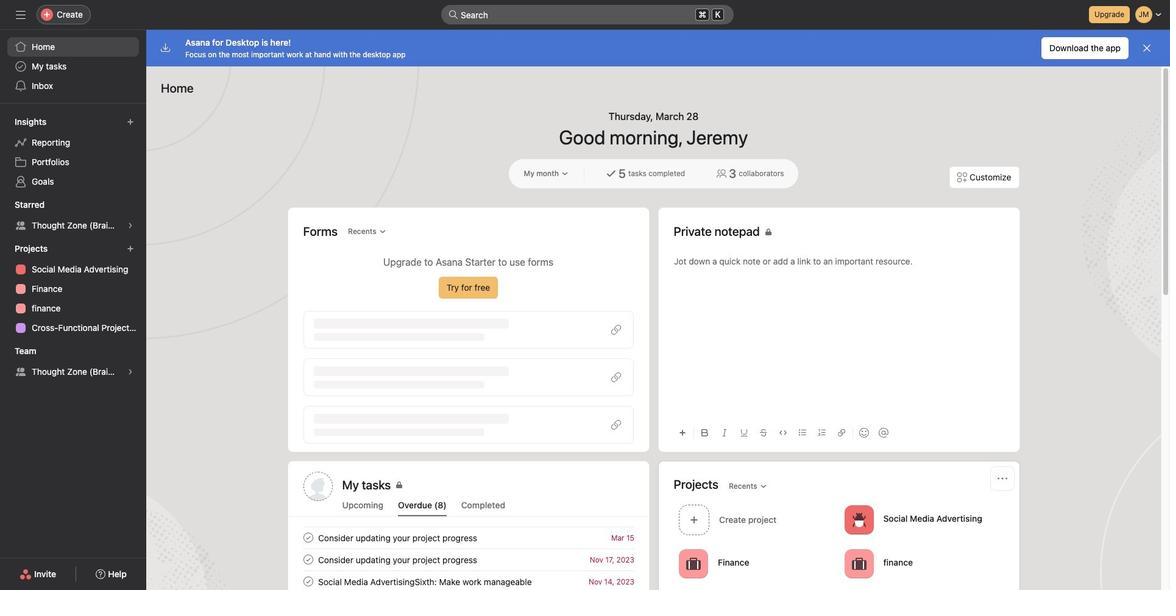 Task type: describe. For each thing, give the bounding box(es) containing it.
3 mark complete checkbox from the top
[[301, 574, 315, 589]]

italics image
[[721, 429, 728, 436]]

briefcase image
[[852, 556, 866, 571]]

1 mark complete checkbox from the top
[[301, 530, 315, 545]]

bulleted list image
[[799, 429, 806, 436]]

new project or portfolio image
[[127, 245, 134, 252]]

starred element
[[0, 194, 146, 238]]

projects element
[[0, 238, 146, 340]]

new insights image
[[127, 118, 134, 126]]

global element
[[0, 30, 146, 103]]

code image
[[779, 429, 787, 436]]

link image
[[838, 429, 845, 436]]

see details, thought zone (brainstorm space) image for teams element
[[127, 368, 134, 375]]

briefcase image
[[686, 556, 701, 571]]

insights element
[[0, 111, 146, 194]]

prominent image
[[449, 10, 458, 20]]



Task type: locate. For each thing, give the bounding box(es) containing it.
insert an object image
[[679, 429, 686, 436]]

strikethrough image
[[760, 429, 767, 436]]

see details, thought zone (brainstorm space) image inside starred element
[[127, 222, 134, 229]]

1 vertical spatial mark complete image
[[301, 552, 315, 567]]

toolbar
[[674, 419, 1004, 446]]

2 vertical spatial mark complete checkbox
[[301, 574, 315, 589]]

1 vertical spatial mark complete checkbox
[[301, 552, 315, 567]]

3 mark complete image from the top
[[301, 574, 315, 589]]

dismiss image
[[1142, 43, 1152, 53]]

2 mark complete image from the top
[[301, 552, 315, 567]]

2 vertical spatial mark complete image
[[301, 574, 315, 589]]

actions image
[[997, 474, 1007, 483]]

bold image
[[701, 429, 709, 436]]

see details, thought zone (brainstorm space) image inside teams element
[[127, 368, 134, 375]]

1 mark complete image from the top
[[301, 530, 315, 545]]

add profile photo image
[[303, 472, 332, 501]]

hide sidebar image
[[16, 10, 26, 20]]

0 vertical spatial mark complete image
[[301, 530, 315, 545]]

numbered list image
[[818, 429, 826, 436]]

see details, thought zone (brainstorm space) image
[[127, 222, 134, 229], [127, 368, 134, 375]]

underline image
[[740, 429, 748, 436]]

1 see details, thought zone (brainstorm space) image from the top
[[127, 222, 134, 229]]

0 vertical spatial mark complete checkbox
[[301, 530, 315, 545]]

teams element
[[0, 340, 146, 384]]

0 vertical spatial see details, thought zone (brainstorm space) image
[[127, 222, 134, 229]]

bug image
[[852, 512, 866, 527]]

list item
[[674, 501, 839, 538], [289, 527, 649, 549], [289, 549, 649, 571], [289, 571, 649, 590]]

1 vertical spatial see details, thought zone (brainstorm space) image
[[127, 368, 134, 375]]

mark complete image
[[301, 530, 315, 545], [301, 552, 315, 567], [301, 574, 315, 589]]

at mention image
[[879, 428, 888, 438]]

None field
[[441, 5, 734, 24]]

2 see details, thought zone (brainstorm space) image from the top
[[127, 368, 134, 375]]

see details, thought zone (brainstorm space) image for starred element
[[127, 222, 134, 229]]

Search tasks, projects, and more text field
[[441, 5, 734, 24]]

Mark complete checkbox
[[301, 530, 315, 545], [301, 552, 315, 567], [301, 574, 315, 589]]

2 mark complete checkbox from the top
[[301, 552, 315, 567]]



Task type: vqa. For each thing, say whether or not it's contained in the screenshot.
12 at the bottom of page
no



